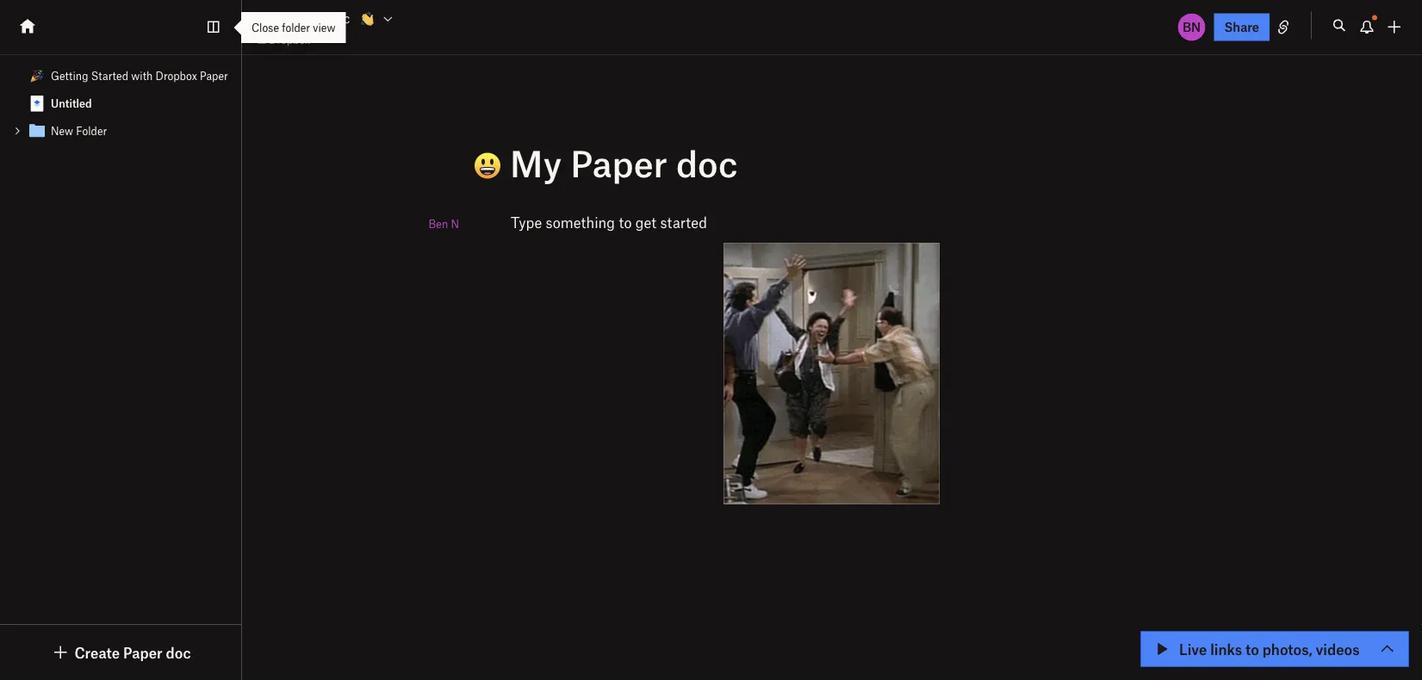 Task type: vqa. For each thing, say whether or not it's contained in the screenshot.
my to the top
yes



Task type: describe. For each thing, give the bounding box(es) containing it.
user-uploaded image: giphy.gif image
[[724, 243, 940, 505]]

dropbox inside "link"
[[269, 33, 310, 46]]

minutes
[[1257, 645, 1304, 661]]

folder
[[76, 125, 107, 137]]

live links to photos, videos button
[[1142, 633, 1409, 667]]

getting started with dropbox paper
[[51, 69, 228, 82]]

doc inside heading
[[676, 141, 738, 185]]

heading containing my paper doc
[[437, 141, 1153, 187]]

create
[[74, 644, 120, 662]]

to for something
[[619, 214, 632, 231]]

share
[[1225, 19, 1260, 34]]

dropbox link
[[255, 31, 310, 48]]

started
[[91, 69, 128, 82]]

photos,
[[1263, 641, 1313, 658]]

something
[[546, 214, 615, 231]]

doc inside popup button
[[166, 644, 191, 662]]

2
[[1246, 645, 1254, 661]]

waving hand image
[[361, 12, 374, 26]]

share button
[[1215, 13, 1270, 41]]

updated 2 minutes ago
[[1194, 645, 1328, 661]]

getting started with dropbox paper link
[[0, 62, 241, 90]]

getting
[[51, 69, 88, 82]]

create paper doc
[[74, 644, 191, 662]]

paper inside popup button
[[123, 644, 163, 662]]

links
[[1211, 641, 1243, 658]]

dropbox inside '/ contents' 'list'
[[156, 69, 197, 82]]

my paper doc inside heading
[[502, 141, 738, 185]]

get
[[636, 214, 657, 231]]

untitled
[[51, 97, 92, 110]]

0 horizontal spatial my
[[272, 11, 290, 26]]

new
[[51, 125, 73, 137]]

grinning face with big eyes image
[[255, 12, 269, 26]]

comment button
[[838, 266, 921, 287]]



Task type: locate. For each thing, give the bounding box(es) containing it.
type
[[511, 214, 542, 231]]

dig image
[[50, 643, 71, 664]]

heading
[[437, 141, 1153, 187]]

my paper doc up type something to get started
[[502, 141, 738, 185]]

new folder
[[51, 125, 107, 137]]

my inside heading
[[510, 141, 562, 185]]

live
[[1180, 641, 1208, 658]]

to inside popup button
[[1246, 641, 1260, 658]]

1 vertical spatial my paper doc
[[502, 141, 738, 185]]

0 vertical spatial to
[[619, 214, 632, 231]]

1 horizontal spatial dropbox
[[269, 33, 310, 46]]

expand folder image
[[11, 125, 23, 137]]

to for links
[[1246, 641, 1260, 658]]

dropbox
[[269, 33, 310, 46], [156, 69, 197, 82]]

bn button
[[1177, 12, 1208, 43]]

1 horizontal spatial doc
[[329, 11, 350, 26]]

0 horizontal spatial my paper doc
[[269, 11, 350, 26]]

paper right create in the left of the page
[[123, 644, 163, 662]]

1 horizontal spatial my paper doc
[[502, 141, 738, 185]]

0 vertical spatial my paper doc
[[269, 11, 350, 26]]

1 vertical spatial to
[[1246, 641, 1260, 658]]

paper inside '/ contents' 'list'
[[200, 69, 228, 82]]

bn
[[1183, 19, 1201, 34]]

paper up type something to get started
[[571, 141, 668, 185]]

party popper image
[[30, 69, 44, 83]]

template content image
[[27, 121, 47, 141]]

1 vertical spatial dropbox
[[156, 69, 197, 82]]

doc right create in the left of the page
[[166, 644, 191, 662]]

😃
[[437, 144, 471, 187]]

live links to photos, videos
[[1180, 641, 1360, 658]]

1 horizontal spatial my
[[510, 141, 562, 185]]

videos
[[1316, 641, 1360, 658]]

create paper doc button
[[50, 643, 191, 664]]

template content image
[[27, 93, 47, 114]]

my paper doc inside my paper doc link
[[269, 11, 350, 26]]

dropbox right with
[[156, 69, 197, 82]]

ago
[[1307, 645, 1328, 661]]

new folder link
[[0, 117, 241, 145]]

my up type on the left of page
[[510, 141, 562, 185]]

untitled link
[[0, 90, 241, 117]]

doc left waving hand image
[[329, 11, 350, 26]]

to right links
[[1246, 641, 1260, 658]]

started
[[661, 214, 707, 231]]

dropbox down my paper doc link
[[269, 33, 310, 46]]

type something to get started
[[511, 214, 707, 231]]

2 vertical spatial doc
[[166, 644, 191, 662]]

1 horizontal spatial to
[[1246, 641, 1260, 658]]

with
[[131, 69, 153, 82]]

1 vertical spatial doc
[[676, 141, 738, 185]]

paper up dropbox "link"
[[293, 11, 326, 26]]

my paper doc up dropbox "link"
[[269, 11, 350, 26]]

0 horizontal spatial doc
[[166, 644, 191, 662]]

/ contents list
[[0, 62, 241, 145]]

0 vertical spatial dropbox
[[269, 33, 310, 46]]

doc up started
[[676, 141, 738, 185]]

2 horizontal spatial doc
[[676, 141, 738, 185]]

to
[[619, 214, 632, 231], [1246, 641, 1260, 658]]

comment
[[862, 268, 921, 284]]

0 horizontal spatial dropbox
[[156, 69, 197, 82]]

0 vertical spatial doc
[[329, 11, 350, 26]]

my
[[272, 11, 290, 26], [510, 141, 562, 185]]

my paper doc
[[269, 11, 350, 26], [502, 141, 738, 185]]

doc
[[329, 11, 350, 26], [676, 141, 738, 185], [166, 644, 191, 662]]

0 vertical spatial my
[[272, 11, 290, 26]]

1 vertical spatial my
[[510, 141, 562, 185]]

paper
[[293, 11, 326, 26], [200, 69, 228, 82], [571, 141, 668, 185], [123, 644, 163, 662]]

my right "grinning face with big eyes" image
[[272, 11, 290, 26]]

my paper doc link
[[255, 9, 350, 28]]

updated
[[1194, 645, 1243, 661]]

0 horizontal spatial to
[[619, 214, 632, 231]]

to left get
[[619, 214, 632, 231]]

paper right with
[[200, 69, 228, 82]]



